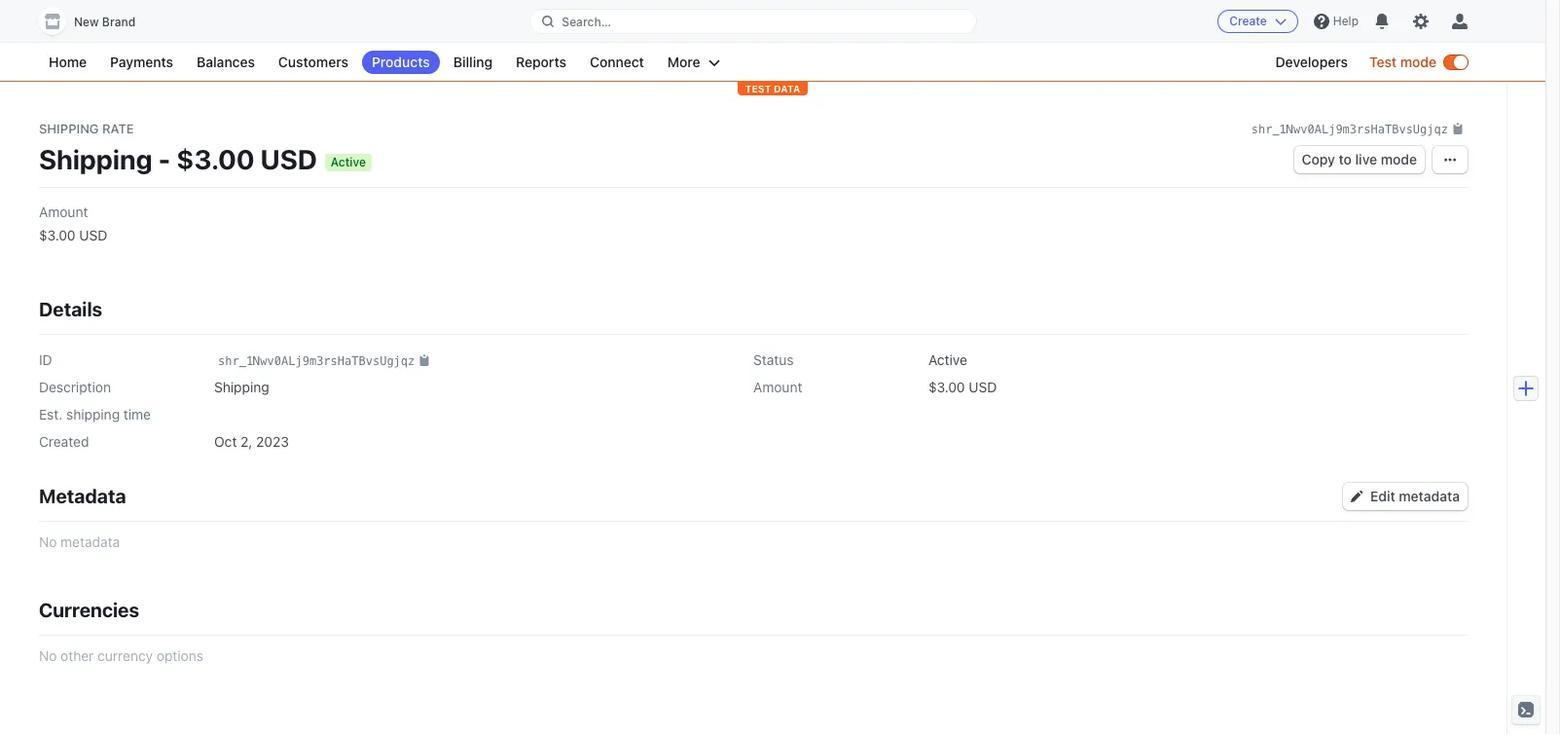 Task type: locate. For each thing, give the bounding box(es) containing it.
test mode
[[1370, 54, 1437, 70]]

developers
[[1276, 54, 1349, 70]]

products link
[[362, 51, 440, 74]]

1 horizontal spatial shr_1nwv0alj9m3rshatbvsugjqz button
[[1252, 119, 1464, 138]]

1 vertical spatial shr_1nwv0alj9m3rshatbvsugjqz button
[[218, 351, 431, 370]]

mode right live on the top right
[[1381, 151, 1418, 168]]

shipping - $3.00 usd
[[39, 144, 317, 176]]

mode inside button
[[1381, 151, 1418, 168]]

shr_1nwv0alj9m3rshatbvsugjqz
[[1252, 123, 1449, 136], [218, 355, 415, 368]]

est.
[[39, 406, 63, 423]]

amount down status
[[754, 379, 803, 396]]

1 vertical spatial $3.00
[[39, 227, 76, 244]]

svg image
[[1445, 154, 1457, 166], [1351, 491, 1363, 503]]

2 horizontal spatial $3.00
[[929, 379, 965, 396]]

status
[[754, 352, 794, 368]]

metadata inside edit metadata button
[[1399, 488, 1460, 505]]

1 vertical spatial shr_1nwv0alj9m3rshatbvsugjqz
[[218, 355, 415, 368]]

shr_1nwv0alj9m3rshatbvsugjqz for id
[[218, 355, 415, 368]]

shr_1nwv0alj9m3rshatbvsugjqz up to
[[1252, 123, 1449, 136]]

1 vertical spatial mode
[[1381, 151, 1418, 168]]

1 no from the top
[[39, 534, 57, 550]]

other
[[61, 648, 94, 664]]

products
[[372, 54, 430, 70]]

1 horizontal spatial shr_1nwv0alj9m3rshatbvsugjqz
[[1252, 123, 1449, 136]]

customers
[[278, 54, 349, 70]]

0 vertical spatial shipping
[[39, 121, 99, 136]]

shipping down shipping rate
[[39, 144, 152, 176]]

Search… text field
[[531, 9, 976, 34]]

metadata for no metadata
[[61, 534, 120, 550]]

1 vertical spatial active
[[929, 352, 968, 368]]

est. shipping time
[[39, 406, 151, 423]]

balances link
[[187, 51, 265, 74]]

amount
[[39, 204, 88, 220], [754, 379, 803, 396]]

-
[[158, 144, 171, 176]]

shr_1nwv0alj9m3rshatbvsugjqz button up copy to live mode on the right of the page
[[1252, 119, 1464, 138]]

new brand
[[74, 15, 136, 29]]

1 horizontal spatial active
[[929, 352, 968, 368]]

mode right the test
[[1401, 54, 1437, 70]]

shipping up 2,
[[214, 379, 269, 396]]

create button
[[1218, 10, 1299, 33]]

0 horizontal spatial metadata
[[61, 534, 120, 550]]

time
[[124, 406, 151, 423]]

live
[[1356, 151, 1378, 168]]

1 vertical spatial amount
[[754, 379, 803, 396]]

new brand button
[[39, 8, 155, 35]]

shipping
[[39, 121, 99, 136], [39, 144, 152, 176], [214, 379, 269, 396]]

svg image inside edit metadata button
[[1351, 491, 1363, 503]]

metadata
[[1399, 488, 1460, 505], [61, 534, 120, 550]]

balances
[[197, 54, 255, 70]]

1 vertical spatial shipping
[[39, 144, 152, 176]]

$3.00
[[176, 144, 255, 176], [39, 227, 76, 244], [929, 379, 965, 396]]

0 vertical spatial amount
[[39, 204, 88, 220]]

shr_1nwv0alj9m3rshatbvsugjqz up 2023
[[218, 355, 415, 368]]

payments
[[110, 54, 173, 70]]

copy
[[1302, 151, 1336, 168]]

0 vertical spatial shr_1nwv0alj9m3rshatbvsugjqz button
[[1252, 119, 1464, 138]]

1 vertical spatial svg image
[[1351, 491, 1363, 503]]

shr_1nwv0alj9m3rshatbvsugjqz button for shipping rate
[[1252, 119, 1464, 138]]

0 horizontal spatial shr_1nwv0alj9m3rshatbvsugjqz button
[[218, 351, 431, 370]]

payments link
[[100, 51, 183, 74]]

test data
[[745, 83, 801, 94]]

0 horizontal spatial amount
[[39, 204, 88, 220]]

2 vertical spatial usd
[[969, 379, 997, 396]]

1 horizontal spatial usd
[[260, 144, 317, 176]]

shipping left rate
[[39, 121, 99, 136]]

shipping for shipping
[[214, 379, 269, 396]]

1 vertical spatial usd
[[79, 227, 107, 244]]

0 vertical spatial no
[[39, 534, 57, 550]]

billing link
[[444, 51, 502, 74]]

1 vertical spatial metadata
[[61, 534, 120, 550]]

home link
[[39, 51, 96, 74]]

0 horizontal spatial active
[[331, 155, 366, 170]]

1 horizontal spatial svg image
[[1445, 154, 1457, 166]]

shr_1nwv0alj9m3rshatbvsugjqz button
[[1252, 119, 1464, 138], [218, 351, 431, 370]]

mode
[[1401, 54, 1437, 70], [1381, 151, 1418, 168]]

data
[[774, 83, 801, 94]]

2,
[[241, 434, 252, 450]]

1 horizontal spatial $3.00
[[176, 144, 255, 176]]

metadata
[[39, 485, 126, 508]]

id
[[39, 352, 52, 368]]

2 vertical spatial shipping
[[214, 379, 269, 396]]

shr_1nwv0alj9m3rshatbvsugjqz button up 2023
[[218, 351, 431, 370]]

amount down shipping rate
[[39, 204, 88, 220]]

shipping for shipping - $3.00 usd
[[39, 144, 152, 176]]

0 horizontal spatial usd
[[79, 227, 107, 244]]

no for no other currency options
[[39, 648, 57, 664]]

Search… search field
[[531, 9, 976, 34]]

svg image left edit at the bottom right of the page
[[1351, 491, 1363, 503]]

more
[[668, 54, 701, 70]]

to
[[1339, 151, 1352, 168]]

2023
[[256, 434, 289, 450]]

more button
[[658, 51, 730, 74]]

1 vertical spatial no
[[39, 648, 57, 664]]

svg image right live on the top right
[[1445, 154, 1457, 166]]

2 horizontal spatial usd
[[969, 379, 997, 396]]

new
[[74, 15, 99, 29]]

0 horizontal spatial svg image
[[1351, 491, 1363, 503]]

amount $3.00 usd
[[39, 204, 107, 244]]

0 vertical spatial usd
[[260, 144, 317, 176]]

reports
[[516, 54, 567, 70]]

amount inside amount $3.00 usd
[[39, 204, 88, 220]]

metadata down metadata
[[61, 534, 120, 550]]

1 horizontal spatial amount
[[754, 379, 803, 396]]

no down metadata
[[39, 534, 57, 550]]

1 horizontal spatial metadata
[[1399, 488, 1460, 505]]

metadata right edit at the bottom right of the page
[[1399, 488, 1460, 505]]

reports link
[[506, 51, 576, 74]]

0 vertical spatial metadata
[[1399, 488, 1460, 505]]

oct
[[214, 434, 237, 450]]

help button
[[1306, 6, 1367, 37]]

usd
[[260, 144, 317, 176], [79, 227, 107, 244], [969, 379, 997, 396]]

shr_1nwv0alj9m3rshatbvsugjqz for shipping rate
[[1252, 123, 1449, 136]]

developers link
[[1266, 51, 1358, 74]]

2 no from the top
[[39, 648, 57, 664]]

brand
[[102, 15, 136, 29]]

0 horizontal spatial $3.00
[[39, 227, 76, 244]]

active
[[331, 155, 366, 170], [929, 352, 968, 368]]

$3.00 usd
[[929, 379, 997, 396]]

no left the other
[[39, 648, 57, 664]]

no
[[39, 534, 57, 550], [39, 648, 57, 664]]

0 horizontal spatial shr_1nwv0alj9m3rshatbvsugjqz
[[218, 355, 415, 368]]

$3.00 inside amount $3.00 usd
[[39, 227, 76, 244]]

0 vertical spatial shr_1nwv0alj9m3rshatbvsugjqz
[[1252, 123, 1449, 136]]



Task type: vqa. For each thing, say whether or not it's contained in the screenshot.
the payments 'Link'
yes



Task type: describe. For each thing, give the bounding box(es) containing it.
currencies
[[39, 599, 139, 622]]

oct 2, 2023
[[214, 434, 289, 450]]

edit
[[1371, 488, 1396, 505]]

amount for amount $3.00 usd
[[39, 204, 88, 220]]

metadata for edit metadata
[[1399, 488, 1460, 505]]

shipping
[[66, 406, 120, 423]]

search…
[[562, 14, 611, 29]]

copy to live mode button
[[1295, 146, 1425, 174]]

no metadata
[[39, 534, 120, 550]]

home
[[49, 54, 87, 70]]

no for no metadata
[[39, 534, 57, 550]]

help
[[1334, 14, 1359, 28]]

shr_1nwv0alj9m3rshatbvsugjqz button for id
[[218, 351, 431, 370]]

amount for amount
[[754, 379, 803, 396]]

details
[[39, 298, 102, 321]]

0 vertical spatial svg image
[[1445, 154, 1457, 166]]

created
[[39, 434, 89, 450]]

currency
[[97, 648, 153, 664]]

connect link
[[580, 51, 654, 74]]

create
[[1230, 14, 1268, 28]]

0 vertical spatial active
[[331, 155, 366, 170]]

edit metadata
[[1371, 488, 1460, 505]]

connect
[[590, 54, 644, 70]]

usd inside amount $3.00 usd
[[79, 227, 107, 244]]

test
[[1370, 54, 1397, 70]]

shipping rate
[[39, 121, 134, 136]]

shipping for shipping rate
[[39, 121, 99, 136]]

copy to live mode
[[1302, 151, 1418, 168]]

description
[[39, 379, 111, 396]]

0 vertical spatial mode
[[1401, 54, 1437, 70]]

test
[[745, 83, 771, 94]]

2 vertical spatial $3.00
[[929, 379, 965, 396]]

edit metadata button
[[1344, 483, 1468, 511]]

rate
[[102, 121, 134, 136]]

options
[[157, 648, 203, 664]]

customers link
[[269, 51, 358, 74]]

billing
[[453, 54, 493, 70]]

no other currency options
[[39, 648, 203, 664]]

0 vertical spatial $3.00
[[176, 144, 255, 176]]



